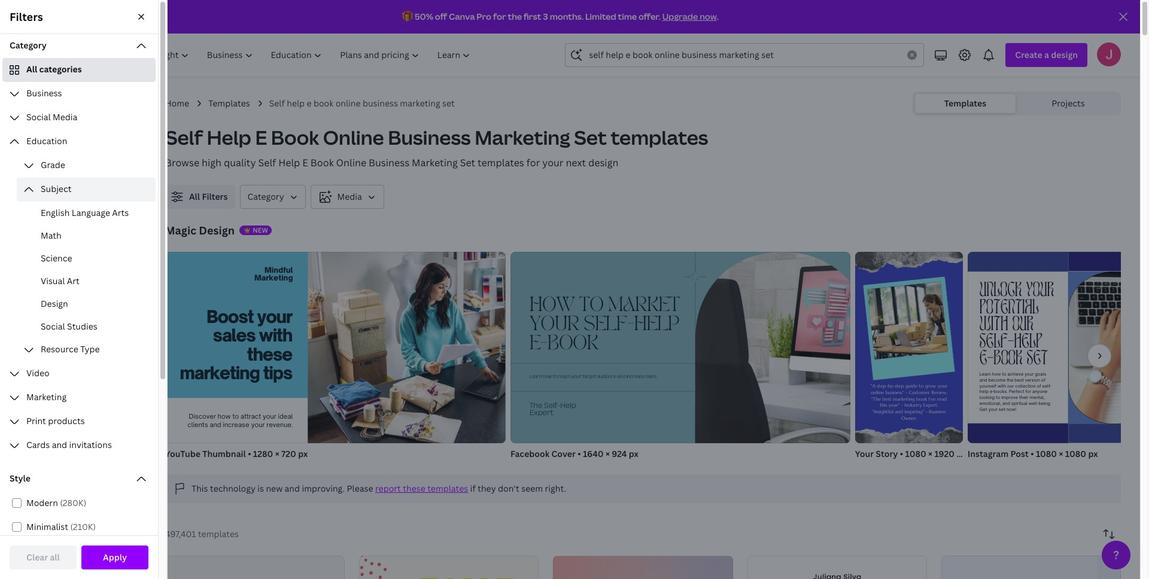 Task type: describe. For each thing, give the bounding box(es) containing it.
for inside self help e book online business marketing set templates browse high quality self help e book online business marketing set templates for your next design
[[527, 156, 540, 169]]

best inside "a step-by-step guide to grow your online business" - customer review. "the best marketing book i've read this year" - industry expert. "insightful and inspiring" - business owner.
[[883, 396, 892, 402]]

1640
[[583, 448, 604, 460]]

technology
[[210, 483, 256, 495]]

all filters
[[189, 191, 228, 202]]

visual art
[[41, 275, 79, 287]]

0 vertical spatial online
[[336, 98, 361, 109]]

learn inside facebook cover • 1640 × 924 px group
[[530, 375, 542, 379]]

design inside button
[[41, 298, 68, 310]]

× for 924
[[606, 448, 610, 460]]

books.
[[994, 389, 1008, 395]]

1
[[80, 110, 83, 120]]

business
[[363, 98, 398, 109]]

improving.
[[302, 483, 345, 495]]

sales
[[213, 325, 255, 346]]

high
[[202, 156, 222, 169]]

business up media button
[[369, 156, 410, 169]]

expert. inside "the self-help expert."
[[530, 410, 555, 417]]

they
[[478, 483, 496, 495]]

facebook cover • 1640 × 924 px group
[[511, 252, 870, 460]]

industry
[[905, 403, 922, 409]]

achieve
[[1008, 372, 1024, 377]]

your story • 1080 × 1920 px group
[[844, 244, 978, 460]]

free
[[48, 110, 63, 120]]

marketing inside boost your sales with these marketing tips
[[180, 362, 260, 383]]

to down books.
[[996, 395, 1001, 401]]

filters inside button
[[202, 191, 228, 202]]

marketing inside dropdown button
[[26, 392, 67, 403]]

off
[[435, 11, 447, 22]]

brand
[[42, 335, 66, 347]]

all categories
[[26, 63, 82, 75]]

create
[[38, 551, 65, 563]]

all for all categories
[[26, 63, 37, 75]]

a
[[67, 551, 72, 563]]

how for ideal
[[218, 413, 231, 421]]

reach
[[558, 375, 571, 379]]

your left content
[[17, 284, 33, 295]]

self for help
[[269, 98, 285, 109]]

business inside business dropdown button
[[26, 87, 62, 99]]

well-
[[1029, 401, 1039, 406]]

new
[[266, 483, 283, 495]]

follow
[[96, 307, 122, 318]]

1920
[[935, 448, 955, 460]]

english
[[41, 207, 70, 219]]

owner.
[[902, 415, 917, 422]]

resource
[[41, 344, 78, 355]]

self- inside 'unlock your potential with our self-help e-book set learn how to achieve your goals and become the best version of yourself with our collection of self- help e-books. perfect for anyone looking to improve their mental, emotional, and spiritual well-being. get your set now!'
[[980, 333, 1014, 353]]

online inside "a step-by-step guide to grow your online business" - customer review. "the best marketing book i've read this year" - industry expert. "insightful and inspiring" - business owner.
[[871, 390, 884, 396]]

how for target
[[543, 375, 552, 379]]

your inside 'unlock your potential with our self-help e-book set learn how to achieve your goals and become the best version of yourself with our collection of self- help e-books. perfect for anyone looking to improve their mental, emotional, and spiritual well-being. get your set now!'
[[1026, 282, 1054, 302]]

category button
[[2, 34, 156, 58]]

print
[[26, 416, 46, 427]]

creators you follow
[[42, 307, 122, 318]]

seem
[[522, 483, 543, 495]]

new
[[253, 226, 268, 235]]

type
[[80, 344, 100, 355]]

limited
[[586, 11, 617, 22]]

and up 'yourself' at the right of page
[[980, 378, 988, 383]]

help up quality
[[207, 125, 251, 150]]

px for youtube thumbnail • 1280 × 720 px
[[298, 448, 308, 460]]

being.
[[1039, 401, 1052, 406]]

first
[[524, 11, 542, 22]]

cover
[[552, 448, 576, 460]]

1 vertical spatial of
[[1037, 383, 1041, 389]]

youtube thumbnail • 1280 × 720 px
[[165, 448, 308, 460]]

increase for ideal
[[223, 421, 250, 429]]

with for marketing
[[259, 325, 292, 346]]

and inside "a step-by-step guide to grow your online business" - customer review. "the best marketing book i've read this year" - industry expert. "insightful and inspiring" - business owner.
[[895, 409, 903, 415]]

math
[[41, 230, 62, 241]]

0 horizontal spatial set
[[460, 156, 476, 169]]

categories
[[39, 63, 82, 75]]

your inside "a step-by-step guide to grow your online business" - customer review. "the best marketing book i've read this year" - industry expert. "insightful and inspiring" - business owner.
[[938, 384, 948, 390]]

your story • 1080 × 1920 px
[[855, 448, 967, 460]]

• for youtube thumbnail • 1280 × 720 px
[[248, 448, 251, 460]]

e- inside 'unlock your potential with our self-help e-book set learn how to achieve your goals and become the best version of yourself with our collection of self- help e-books. perfect for anyone looking to improve their mental, emotional, and spiritual well-being. get your set now!'
[[980, 350, 994, 370]]

self- inside "the self-help expert."
[[544, 403, 560, 409]]

for inside 'unlock your potential with our self-help e-book set learn how to achieve your goals and become the best version of yourself with our collection of self- help e-books. perfect for anyone looking to improve their mental, emotional, and spiritual well-being. get your set now!'
[[1026, 389, 1032, 395]]

1 horizontal spatial marketing
[[400, 98, 440, 109]]

blue minimalist business e-book instagram story image
[[942, 556, 1121, 580]]

get inside 'unlock your potential with our self-help e-book set learn how to achieve your goals and become the best version of yourself with our collection of self- help e-books. perfect for anyone looking to improve their mental, emotional, and spiritual well-being. get your set now!'
[[980, 407, 988, 412]]

book inside 'unlock your potential with our self-help e-book set learn how to achieve your goals and become the best version of yourself with our collection of self- help e-books. perfect for anyone looking to improve their mental, emotional, and spiritual well-being. get your set now!'
[[994, 350, 1023, 370]]

projects link
[[1018, 94, 1119, 113]]

if
[[470, 483, 476, 495]]

0 horizontal spatial for
[[493, 11, 506, 22]]

colourful self help development book cover image
[[359, 556, 539, 580]]

self for help
[[165, 125, 203, 150]]

top level navigation element
[[105, 43, 481, 67]]

right.
[[545, 483, 567, 495]]

instagram
[[968, 448, 1009, 460]]

goals
[[1035, 372, 1047, 377]]

• for instagram post • 1080 × 1080 px
[[1031, 448, 1034, 460]]

team
[[74, 551, 95, 563]]

1080 for post
[[1036, 448, 1057, 460]]

please
[[347, 483, 373, 495]]

red simple self-help book cover image
[[165, 556, 345, 580]]

math button
[[31, 225, 156, 247]]

your up version
[[1025, 372, 1034, 377]]

with for self-
[[980, 316, 1009, 336]]

education
[[26, 135, 67, 147]]

grade button
[[17, 154, 156, 178]]

all
[[50, 552, 60, 563]]

e
[[307, 98, 312, 109]]

to up become
[[1002, 372, 1007, 377]]

1 horizontal spatial canva
[[449, 11, 475, 22]]

instagram post • 1080 × 1080 px group
[[968, 252, 1150, 460]]

thumbnail
[[202, 448, 246, 460]]

canva inside button
[[73, 136, 98, 147]]

1 horizontal spatial pro
[[477, 11, 492, 22]]

pro inside button
[[100, 136, 114, 147]]

0 vertical spatial home
[[165, 98, 189, 109]]

media inside dropdown button
[[53, 111, 77, 123]]

quality
[[224, 156, 256, 169]]

discover
[[189, 413, 216, 421]]

business down business
[[388, 125, 471, 150]]

brand templates
[[42, 335, 110, 347]]

1 horizontal spatial design
[[199, 223, 235, 238]]

to left reach
[[553, 375, 557, 379]]

1 horizontal spatial templates
[[208, 98, 250, 109]]

magic
[[165, 223, 196, 238]]

potential
[[980, 299, 1039, 319]]

create a team
[[38, 551, 95, 563]]

2 horizontal spatial templates
[[945, 98, 987, 109]]

improve
[[1002, 395, 1018, 401]]

and inside "cards and invitations" dropdown button
[[52, 439, 67, 451]]

book inside how to market your self-help e-book
[[547, 335, 599, 353]]

market
[[608, 297, 680, 315]]

personal
[[48, 96, 83, 108]]

learn how to reach your target audience and increase sales.
[[530, 375, 657, 379]]

year"
[[889, 403, 900, 409]]

modern (280k)
[[26, 498, 86, 509]]

set inside 'unlock your potential with our self-help e-book set learn how to achieve your goals and become the best version of yourself with our collection of self- help e-books. perfect for anyone looking to improve their mental, emotional, and spiritual well-being. get your set now!'
[[1027, 350, 1048, 370]]

category button
[[240, 185, 306, 209]]

revenue.
[[267, 421, 293, 429]]

• for your story • 1080 × 1920 px
[[900, 448, 904, 460]]

all for all templates
[[41, 197, 51, 208]]

visual art button
[[31, 270, 156, 293]]

media inside button
[[337, 191, 362, 202]]

video
[[26, 368, 49, 379]]

how
[[530, 297, 575, 315]]

back to home
[[38, 169, 94, 180]]

cards and invitations
[[26, 439, 112, 451]]

the self-help expert.
[[530, 403, 576, 417]]

with up books.
[[998, 383, 1006, 389]]

2 horizontal spatial -
[[926, 409, 928, 415]]

your down emotional,
[[989, 407, 998, 412]]

3 1080 from the left
[[1066, 448, 1087, 460]]

facebook cover • 1640 × 924 px
[[511, 448, 639, 460]]

0 vertical spatial help
[[287, 98, 305, 109]]

visual
[[41, 275, 65, 287]]

social for social media
[[26, 111, 51, 123]]

self help e book online business marketing set templates browse high quality self help e book online business marketing set templates for your next design
[[165, 125, 708, 169]]

help inside 'unlock your potential with our self-help e-book set learn how to achieve your goals and become the best version of yourself with our collection of self- help e-books. perfect for anyone looking to improve their mental, emotional, and spiritual well-being. get your set now!'
[[1014, 333, 1043, 353]]

all templates
[[41, 197, 94, 208]]

1080 for story
[[906, 448, 927, 460]]

post
[[1011, 448, 1029, 460]]



Task type: locate. For each thing, give the bounding box(es) containing it.
1080
[[906, 448, 927, 460], [1036, 448, 1057, 460], [1066, 448, 1087, 460]]

your down the attract
[[251, 421, 265, 429]]

1 vertical spatial set
[[999, 407, 1006, 412]]

their
[[1020, 395, 1029, 401]]

your down how
[[530, 316, 579, 334]]

how inside 'unlock your potential with our self-help e-book set learn how to achieve your goals and become the best version of yourself with our collection of self- help e-books. perfect for anyone looking to improve their mental, emotional, and spiritual well-being. get your set now!'
[[993, 372, 1001, 377]]

pro up grade dropdown button at top
[[100, 136, 114, 147]]

your content
[[17, 284, 63, 295]]

black and pink geometric lines self help book cover image
[[553, 556, 733, 580]]

science
[[41, 253, 72, 264]]

get down emotional,
[[980, 407, 988, 412]]

home up 'all templates' link
[[70, 169, 94, 180]]

report
[[375, 483, 401, 495]]

0 vertical spatial -
[[906, 390, 908, 396]]

book right e
[[314, 98, 334, 109]]

and right audience
[[618, 375, 626, 379]]

clients
[[188, 421, 208, 429]]

is
[[258, 483, 264, 495]]

how right the discover
[[218, 413, 231, 421]]

0 horizontal spatial category
[[10, 40, 47, 51]]

2 1080 from the left
[[1036, 448, 1057, 460]]

increase down the attract
[[223, 421, 250, 429]]

• for facebook cover • 1640 × 924 px
[[578, 448, 581, 460]]

1 horizontal spatial expert.
[[924, 403, 939, 409]]

business inside "a step-by-step guide to grow your online business" - customer review. "the best marketing book i've read this year" - industry expert. "insightful and inspiring" - business owner.
[[929, 409, 946, 415]]

all inside button
[[189, 191, 200, 202]]

expert.
[[924, 403, 939, 409], [530, 410, 555, 417]]

0 horizontal spatial book
[[314, 98, 334, 109]]

audience
[[597, 375, 617, 379]]

1 vertical spatial home
[[70, 169, 94, 180]]

0 vertical spatial increase
[[626, 375, 645, 379]]

• right story
[[900, 448, 904, 460]]

best
[[1015, 378, 1024, 383], [883, 396, 892, 402]]

filters up all categories
[[10, 10, 43, 24]]

1 vertical spatial book
[[311, 156, 334, 169]]

and right new
[[285, 483, 300, 495]]

help inside 'unlock your potential with our self-help e-book set learn how to achieve your goals and become the best version of yourself with our collection of self- help e-books. perfect for anyone looking to improve their mental, emotional, and spiritual well-being. get your set now!'
[[980, 389, 989, 395]]

help inside "the self-help expert."
[[560, 403, 576, 409]]

with left our
[[980, 316, 1009, 336]]

0 horizontal spatial increase
[[223, 421, 250, 429]]

1 vertical spatial online
[[871, 390, 884, 396]]

best up this in the right of the page
[[883, 396, 892, 402]]

these inside boost your sales with these marketing tips
[[247, 344, 292, 365]]

these right report
[[403, 483, 426, 495]]

online up ""the"
[[871, 390, 884, 396]]

all for all filters
[[189, 191, 200, 202]]

to inside discover how to attract your ideal clients and increase your revenue.
[[233, 413, 239, 421]]

2 px from the left
[[629, 448, 639, 460]]

0 horizontal spatial home
[[70, 169, 94, 180]]

0 horizontal spatial all
[[26, 63, 37, 75]]

this technology is new and improving. please report these templates if they don't seem right.
[[192, 483, 567, 495]]

language
[[72, 207, 110, 219]]

1 vertical spatial help
[[980, 389, 989, 395]]

design
[[199, 223, 235, 238], [41, 298, 68, 310]]

and down improve
[[1003, 401, 1010, 406]]

how left reach
[[543, 375, 552, 379]]

your inside how to market your self-help e-book
[[530, 316, 579, 334]]

your down mindful marketing
[[257, 306, 292, 327]]

1 horizontal spatial how
[[543, 375, 552, 379]]

1 vertical spatial design
[[41, 298, 68, 310]]

4 px from the left
[[1089, 448, 1098, 460]]

set
[[574, 125, 607, 150], [460, 156, 476, 169], [1027, 350, 1048, 370]]

sales.
[[646, 375, 657, 379]]

your up the revenue.
[[263, 413, 276, 421]]

0 vertical spatial category
[[10, 40, 47, 51]]

of up anyone
[[1037, 383, 1041, 389]]

to
[[60, 169, 68, 180], [579, 297, 604, 315], [1002, 372, 1007, 377], [553, 375, 557, 379], [919, 384, 924, 390], [996, 395, 1001, 401], [233, 413, 239, 421]]

this
[[880, 403, 888, 409]]

book
[[314, 98, 334, 109], [547, 335, 599, 353], [917, 396, 927, 402]]

• right the free
[[65, 110, 68, 120]]

0 horizontal spatial online
[[336, 98, 361, 109]]

1 horizontal spatial filters
[[202, 191, 228, 202]]

2 horizontal spatial set
[[1027, 350, 1048, 370]]

• right the post
[[1031, 448, 1034, 460]]

1 horizontal spatial set
[[574, 125, 607, 150]]

apply button
[[81, 546, 148, 570]]

2 vertical spatial marketing
[[893, 396, 915, 402]]

help up category button at the left of page
[[278, 156, 300, 169]]

book down customer
[[917, 396, 927, 402]]

0 horizontal spatial e
[[255, 125, 267, 150]]

e up quality
[[255, 125, 267, 150]]

and down year"
[[895, 409, 903, 415]]

and down the discover
[[210, 421, 221, 429]]

1 vertical spatial get
[[980, 407, 988, 412]]

photos link
[[17, 219, 148, 242]]

0 horizontal spatial media
[[53, 111, 77, 123]]

0 vertical spatial of
[[1042, 378, 1046, 383]]

online
[[336, 98, 361, 109], [871, 390, 884, 396]]

0 horizontal spatial get
[[56, 136, 71, 147]]

2 horizontal spatial how
[[993, 372, 1001, 377]]

1 horizontal spatial set
[[999, 407, 1006, 412]]

1 horizontal spatial -
[[906, 390, 908, 396]]

canva right off
[[449, 11, 475, 22]]

497,401
[[165, 529, 196, 540]]

for left first
[[493, 11, 506, 22]]

to left the attract
[[233, 413, 239, 421]]

expert. inside "a step-by-step guide to grow your online business" - customer review. "the best marketing book i've read this year" - industry expert. "insightful and inspiring" - business owner.
[[924, 403, 939, 409]]

0 vertical spatial e
[[255, 125, 267, 150]]

business down read
[[929, 409, 946, 415]]

•
[[65, 110, 68, 120], [248, 448, 251, 460], [578, 448, 581, 460], [900, 448, 904, 460], [1031, 448, 1034, 460]]

all left categories
[[26, 63, 37, 75]]

perfect
[[1009, 389, 1025, 395]]

social inside button
[[41, 321, 65, 332]]

self
[[269, 98, 285, 109], [165, 125, 203, 150], [258, 156, 276, 169]]

self up the browse in the left of the page
[[165, 125, 203, 150]]

for left next
[[527, 156, 540, 169]]

media
[[53, 111, 77, 123], [337, 191, 362, 202]]

2 horizontal spatial 1080
[[1066, 448, 1087, 460]]

"a step-by-step guide to grow your online business" - customer review. "the best marketing book i've read this year" - industry expert. "insightful and inspiring" - business owner.
[[871, 384, 948, 422]]

grow
[[925, 384, 937, 390]]

• left the 1640 at right
[[578, 448, 581, 460]]

looking
[[980, 395, 995, 401]]

book up media button
[[311, 156, 334, 169]]

your
[[543, 156, 564, 169], [257, 306, 292, 327], [1025, 372, 1034, 377], [572, 375, 582, 379], [938, 384, 948, 390], [989, 407, 998, 412], [263, 413, 276, 421], [251, 421, 265, 429]]

video button
[[2, 362, 156, 386]]

1 vertical spatial e
[[303, 156, 308, 169]]

0 horizontal spatial these
[[247, 344, 292, 365]]

0 horizontal spatial filters
[[10, 10, 43, 24]]

px for your story • 1080 × 1920 px
[[957, 448, 967, 460]]

all templates link
[[17, 192, 148, 214]]

2 horizontal spatial for
[[1026, 389, 1032, 395]]

1 vertical spatial expert.
[[530, 410, 555, 417]]

anyone
[[1033, 389, 1048, 395]]

• inside group
[[1031, 448, 1034, 460]]

2 × from the left
[[606, 448, 610, 460]]

0 vertical spatial the
[[508, 11, 522, 22]]

online left business
[[336, 98, 361, 109]]

step
[[895, 384, 904, 390]]

the up our
[[1007, 378, 1014, 383]]

print products button
[[2, 410, 156, 434]]

your right reach
[[572, 375, 582, 379]]

2 vertical spatial for
[[1026, 389, 1032, 395]]

0 vertical spatial get
[[56, 136, 71, 147]]

social inside dropdown button
[[26, 111, 51, 123]]

0 horizontal spatial expert.
[[530, 410, 555, 417]]

2 vertical spatial -
[[926, 409, 928, 415]]

0 vertical spatial filters
[[10, 10, 43, 24]]

1 horizontal spatial these
[[403, 483, 426, 495]]

1280
[[253, 448, 273, 460]]

to inside how to market your self-help e-book
[[579, 297, 604, 315]]

1 vertical spatial best
[[883, 396, 892, 402]]

all inside "all categories" button
[[26, 63, 37, 75]]

templates
[[611, 125, 708, 150], [478, 156, 524, 169], [53, 197, 94, 208], [428, 483, 468, 495], [198, 529, 239, 540]]

best down achieve
[[1015, 378, 1024, 383]]

1 vertical spatial the
[[1007, 378, 1014, 383]]

0 vertical spatial these
[[247, 344, 292, 365]]

1 vertical spatial these
[[403, 483, 426, 495]]

0 vertical spatial online
[[323, 125, 384, 150]]

marketing inside "a step-by-step guide to grow your online business" - customer review. "the best marketing book i've read this year" - industry expert. "insightful and inspiring" - business owner.
[[893, 396, 915, 402]]

book up achieve
[[994, 350, 1023, 370]]

to right how
[[579, 297, 604, 315]]

1 vertical spatial set
[[460, 156, 476, 169]]

× left 924 on the right bottom of the page
[[606, 448, 610, 460]]

1 horizontal spatial 1080
[[1036, 448, 1057, 460]]

2 vertical spatial set
[[1027, 350, 1048, 370]]

1 horizontal spatial best
[[1015, 378, 1024, 383]]

1 vertical spatial social
[[41, 321, 65, 332]]

and inside discover how to attract your ideal clients and increase your revenue.
[[210, 421, 221, 429]]

×
[[275, 448, 279, 460], [606, 448, 610, 460], [929, 448, 933, 460], [1059, 448, 1064, 460]]

0 vertical spatial media
[[53, 111, 77, 123]]

business"
[[886, 390, 904, 396]]

and inside facebook cover • 1640 × 924 px group
[[618, 375, 626, 379]]

3 × from the left
[[929, 448, 933, 460]]

self- right the
[[544, 403, 560, 409]]

1 vertical spatial media
[[337, 191, 362, 202]]

get up grade
[[56, 136, 71, 147]]

× for 1920
[[929, 448, 933, 460]]

set up self help e book online business marketing set templates browse high quality self help e book online business marketing set templates for your next design
[[443, 98, 455, 109]]

e-
[[990, 389, 994, 395]]

online down self help e book online business marketing set
[[323, 125, 384, 150]]

for down collection
[[1026, 389, 1032, 395]]

1 horizontal spatial the
[[1007, 378, 1014, 383]]

step-
[[877, 384, 888, 390]]

browse
[[165, 156, 199, 169]]

book inside "a step-by-step guide to grow your online business" - customer review. "the best marketing book i've read this year" - industry expert. "insightful and inspiring" - business owner.
[[917, 396, 927, 402]]

ideal
[[278, 413, 293, 421]]

0 horizontal spatial templates
[[68, 335, 110, 347]]

of
[[1042, 378, 1046, 383], [1037, 383, 1041, 389]]

- right year"
[[901, 403, 903, 409]]

1 horizontal spatial self-
[[584, 316, 634, 334]]

help inside how to market your self-help e-book
[[634, 316, 679, 334]]

set left now!
[[999, 407, 1006, 412]]

-
[[906, 390, 908, 396], [901, 403, 903, 409], [926, 409, 928, 415]]

mindful marketing
[[254, 266, 293, 282]]

by-
[[888, 384, 895, 390]]

1 px from the left
[[298, 448, 308, 460]]

self- down market
[[584, 316, 634, 334]]

with inside boost your sales with these marketing tips
[[259, 325, 292, 346]]

0 vertical spatial for
[[493, 11, 506, 22]]

category inside category dropdown button
[[10, 40, 47, 51]]

best inside 'unlock your potential with our self-help e-book set learn how to achieve your goals and become the best version of yourself with our collection of self- help e-books. perfect for anyone looking to improve their mental, emotional, and spiritual well-being. get your set now!'
[[1015, 378, 1024, 383]]

px for instagram post • 1080 × 1080 px
[[1089, 448, 1098, 460]]

- right inspiring"
[[926, 409, 928, 415]]

pro right off
[[477, 11, 492, 22]]

increase inside discover how to attract your ideal clients and increase your revenue.
[[223, 421, 250, 429]]

1 vertical spatial category
[[248, 191, 284, 202]]

self right quality
[[258, 156, 276, 169]]

these down boost
[[247, 344, 292, 365]]

px
[[298, 448, 308, 460], [629, 448, 639, 460], [957, 448, 967, 460], [1089, 448, 1098, 460]]

1 horizontal spatial online
[[871, 390, 884, 396]]

social for social studies
[[41, 321, 65, 332]]

increase
[[626, 375, 645, 379], [223, 421, 250, 429]]

how inside discover how to attract your ideal clients and increase your revenue.
[[218, 413, 231, 421]]

4 × from the left
[[1059, 448, 1064, 460]]

1 horizontal spatial help
[[980, 389, 989, 395]]

help down reach
[[560, 403, 576, 409]]

your
[[1026, 282, 1054, 302], [17, 284, 33, 295], [530, 316, 579, 334], [855, 448, 874, 460]]

🎁
[[402, 11, 413, 22]]

online up media button
[[336, 156, 366, 169]]

0 horizontal spatial how
[[218, 413, 231, 421]]

1 horizontal spatial all
[[41, 197, 51, 208]]

3 px from the left
[[957, 448, 967, 460]]

2 vertical spatial book
[[994, 350, 1023, 370]]

expert. down the
[[530, 410, 555, 417]]

0 vertical spatial book
[[271, 125, 319, 150]]

help up 'looking' on the bottom right
[[980, 389, 989, 395]]

0 vertical spatial self
[[269, 98, 285, 109]]

category
[[10, 40, 47, 51], [248, 191, 284, 202]]

2 horizontal spatial self-
[[980, 333, 1014, 353]]

0 horizontal spatial help
[[287, 98, 305, 109]]

cards and invitations button
[[2, 434, 156, 458]]

clear all
[[26, 552, 60, 563]]

and right cards
[[52, 439, 67, 451]]

all inside 'all templates' link
[[41, 197, 51, 208]]

of down goals
[[1042, 378, 1046, 383]]

your left story
[[855, 448, 874, 460]]

0 horizontal spatial best
[[883, 396, 892, 402]]

get inside get canva pro button
[[56, 136, 71, 147]]

your inside group
[[855, 448, 874, 460]]

canva up grade dropdown button at top
[[73, 136, 98, 147]]

social up brand
[[41, 321, 65, 332]]

marketing right business
[[400, 98, 440, 109]]

review.
[[932, 390, 948, 396]]

0 vertical spatial book
[[314, 98, 334, 109]]

category inside category button
[[248, 191, 284, 202]]

1080 inside group
[[906, 448, 927, 460]]

increase left sales.
[[626, 375, 645, 379]]

youtube
[[165, 448, 200, 460]]

1 vertical spatial increase
[[223, 421, 250, 429]]

how inside facebook cover • 1640 × 924 px group
[[543, 375, 552, 379]]

back
[[38, 169, 58, 180]]

0 vertical spatial best
[[1015, 378, 1024, 383]]

• left 1280
[[248, 448, 251, 460]]

yellow minimalist self-help book cover image
[[748, 556, 927, 580]]

increase inside facebook cover • 1640 × 924 px group
[[626, 375, 645, 379]]

0 horizontal spatial marketing
[[180, 362, 260, 383]]

report these templates link
[[375, 483, 468, 495]]

1 × from the left
[[275, 448, 279, 460]]

2 vertical spatial book
[[917, 396, 927, 402]]

boost
[[207, 306, 253, 327]]

marketing inside "youtube thumbnail • 1280 × 720 px" group
[[254, 273, 293, 282]]

offer.
[[639, 11, 661, 22]]

learn up 'yourself' at the right of page
[[980, 372, 991, 377]]

self- inside how to market your self-help e-book
[[584, 316, 634, 334]]

0 horizontal spatial 1080
[[906, 448, 927, 460]]

arts
[[112, 207, 129, 219]]

0 horizontal spatial self-
[[544, 403, 560, 409]]

0 vertical spatial set
[[443, 98, 455, 109]]

marketing down sales
[[180, 362, 260, 383]]

None search field
[[565, 43, 925, 67]]

0 horizontal spatial e-
[[530, 335, 547, 353]]

help down market
[[634, 316, 679, 334]]

photos
[[41, 225, 69, 236]]

🎁 50% off canva pro for the first 3 months. limited time offer. upgrade now .
[[402, 11, 719, 22]]

your up our
[[1026, 282, 1054, 302]]

× left 720
[[275, 448, 279, 460]]

1 horizontal spatial e
[[303, 156, 308, 169]]

your left next
[[543, 156, 564, 169]]

set inside 'unlock your potential with our self-help e-book set learn how to achieve your goals and become the best version of yourself with our collection of self- help e-books. perfect for anyone looking to improve their mental, emotional, and spiritual well-being. get your set now!'
[[999, 407, 1006, 412]]

self help e book online business marketing set
[[269, 98, 455, 109]]

how up become
[[993, 372, 1001, 377]]

1 vertical spatial canva
[[73, 136, 98, 147]]

the inside 'unlock your potential with our self-help e-book set learn how to achieve your goals and become the best version of yourself with our collection of self- help e-books. perfect for anyone looking to improve their mental, emotional, and spiritual well-being. get your set now!'
[[1007, 378, 1014, 383]]

to up customer
[[919, 384, 924, 390]]

back to home link
[[10, 163, 156, 187]]

discover how to attract your ideal clients and increase your revenue.
[[188, 413, 293, 429]]

× for 720
[[275, 448, 279, 460]]

to inside "a step-by-step guide to grow your online business" - customer review. "the best marketing book i've read this year" - industry expert. "insightful and inspiring" - business owner.
[[919, 384, 924, 390]]

print products
[[26, 416, 85, 427]]

2 vertical spatial self
[[258, 156, 276, 169]]

starred
[[42, 364, 72, 375]]

× right the post
[[1059, 448, 1064, 460]]

minimalist
[[26, 522, 68, 533]]

0 horizontal spatial learn
[[530, 375, 542, 379]]

1 horizontal spatial media
[[337, 191, 362, 202]]

our
[[1008, 383, 1014, 389]]

these
[[247, 344, 292, 365], [403, 483, 426, 495]]

your inside boost your sales with these marketing tips
[[257, 306, 292, 327]]

px inside group
[[1089, 448, 1098, 460]]

all down subject
[[41, 197, 51, 208]]

business up the free
[[26, 87, 62, 99]]

px for facebook cover • 1640 × 924 px
[[629, 448, 639, 460]]

× inside group
[[1059, 448, 1064, 460]]

learn inside 'unlock your potential with our self-help e-book set learn how to achieve your goals and become the best version of yourself with our collection of self- help e-books. perfect for anyone looking to improve their mental, emotional, and spiritual well-being. get your set now!'
[[980, 372, 991, 377]]

social studies button
[[31, 316, 156, 338]]

creators you follow link
[[10, 301, 156, 325]]

your inside facebook cover • 1640 × 924 px group
[[572, 375, 582, 379]]

increase for target
[[626, 375, 645, 379]]

1 horizontal spatial category
[[248, 191, 284, 202]]

1 vertical spatial -
[[901, 403, 903, 409]]

× left the 1920 at right
[[929, 448, 933, 460]]

marketing down business"
[[893, 396, 915, 402]]

youtube thumbnail • 1280 × 720 px group
[[165, 252, 506, 460]]

help up goals
[[1014, 333, 1043, 353]]

× for 1080
[[1059, 448, 1064, 460]]

self- down potential
[[980, 333, 1014, 353]]

1 vertical spatial book
[[547, 335, 599, 353]]

e- inside how to market your self-help e-book
[[530, 335, 547, 353]]

all
[[26, 63, 37, 75], [189, 191, 200, 202], [41, 197, 51, 208]]

1 vertical spatial online
[[336, 156, 366, 169]]

home inside back to home link
[[70, 169, 94, 180]]

design down content
[[41, 298, 68, 310]]

0 horizontal spatial -
[[901, 403, 903, 409]]

1 1080 from the left
[[906, 448, 927, 460]]

you
[[79, 307, 94, 318]]

learn left reach
[[530, 375, 542, 379]]

expert. down 'i've'
[[924, 403, 939, 409]]

1 horizontal spatial for
[[527, 156, 540, 169]]

self left e
[[269, 98, 285, 109]]

book up reach
[[547, 335, 599, 353]]

get
[[56, 136, 71, 147], [980, 407, 988, 412]]

all up magic design
[[189, 191, 200, 202]]

your inside self help e book online business marketing set templates browse high quality self help e book online business marketing set templates for your next design
[[543, 156, 564, 169]]

unlock
[[980, 282, 1022, 302]]

to right the "back"
[[60, 169, 68, 180]]

i've
[[929, 396, 936, 402]]

social studies
[[41, 321, 97, 332]]

tips
[[263, 362, 292, 383]]

0 vertical spatial social
[[26, 111, 51, 123]]

book down e
[[271, 125, 319, 150]]

0 horizontal spatial the
[[508, 11, 522, 22]]

clear all button
[[10, 546, 77, 570]]

e- up become
[[980, 350, 994, 370]]

our
[[1013, 316, 1034, 336]]

0 vertical spatial pro
[[477, 11, 492, 22]]



Task type: vqa. For each thing, say whether or not it's contained in the screenshot.
right book
yes



